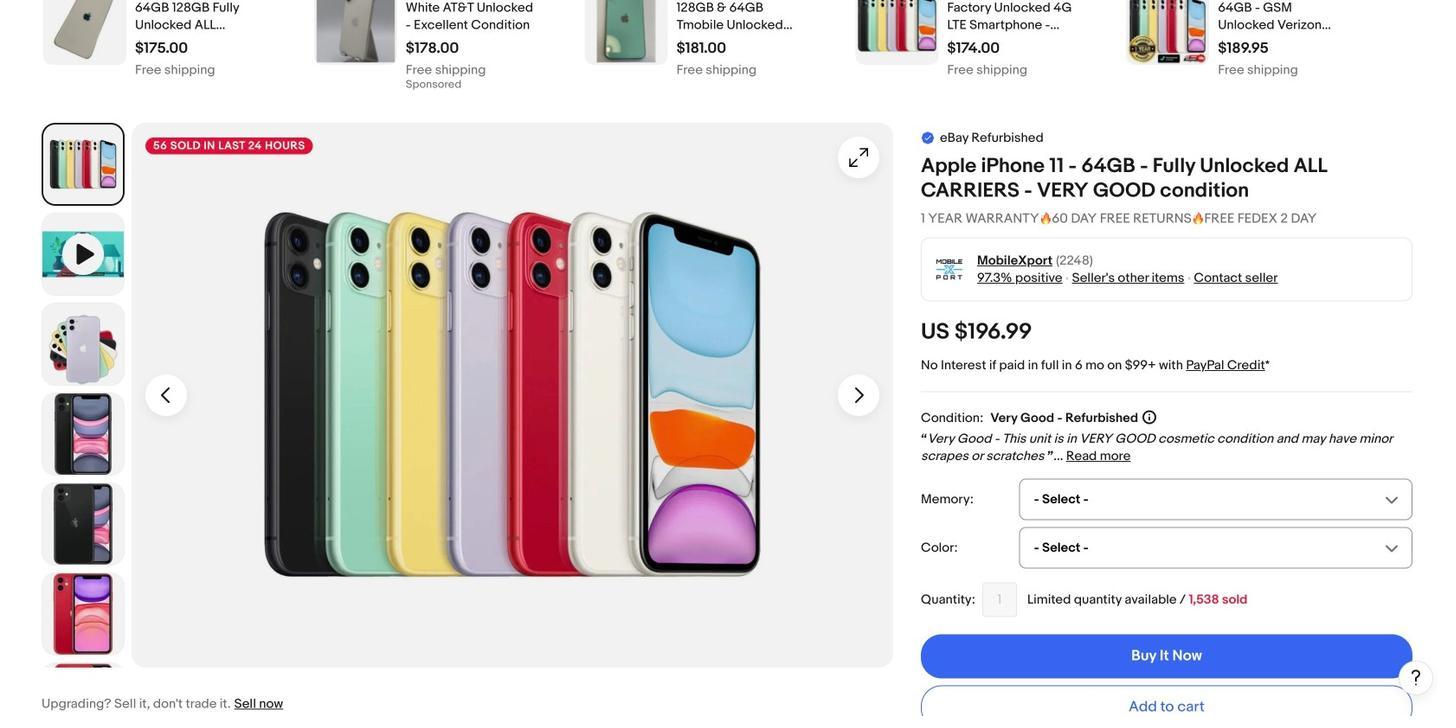 Task type: vqa. For each thing, say whether or not it's contained in the screenshot.
Apple iPhone 11 - 64GB - Fully Unlocked ALL CARRIERS - VERY GOOD condition - Picture 1 of 10
yes



Task type: locate. For each thing, give the bounding box(es) containing it.
picture 3 of 10 image
[[42, 394, 124, 475]]

None text field
[[135, 39, 188, 58], [1218, 39, 1269, 58], [135, 64, 215, 76], [406, 64, 486, 76], [676, 64, 757, 76], [1218, 64, 1298, 76], [982, 583, 1017, 618], [135, 39, 188, 58], [1218, 39, 1269, 58], [135, 64, 215, 76], [406, 64, 486, 76], [676, 64, 757, 76], [1218, 64, 1298, 76], [982, 583, 1017, 618]]

text__icon image
[[921, 130, 935, 144]]

None text field
[[406, 39, 459, 58], [676, 39, 726, 58], [947, 39, 1000, 58], [947, 64, 1027, 76], [406, 80, 462, 90], [406, 39, 459, 58], [676, 39, 726, 58], [947, 39, 1000, 58], [947, 64, 1027, 76], [406, 80, 462, 90]]

picture 5 of 10 image
[[42, 574, 124, 655]]

picture 4 of 10 image
[[42, 484, 124, 565]]



Task type: describe. For each thing, give the bounding box(es) containing it.
help, opens dialogs image
[[1407, 669, 1425, 687]]

apple iphone 11 - 64gb - fully unlocked all carriers - very good condition - picture 1 of 10 image
[[132, 123, 893, 668]]

picture 1 of 10 image
[[45, 126, 121, 203]]

video 1 of 1 image
[[42, 214, 124, 295]]

picture 2 of 10 image
[[42, 304, 124, 385]]



